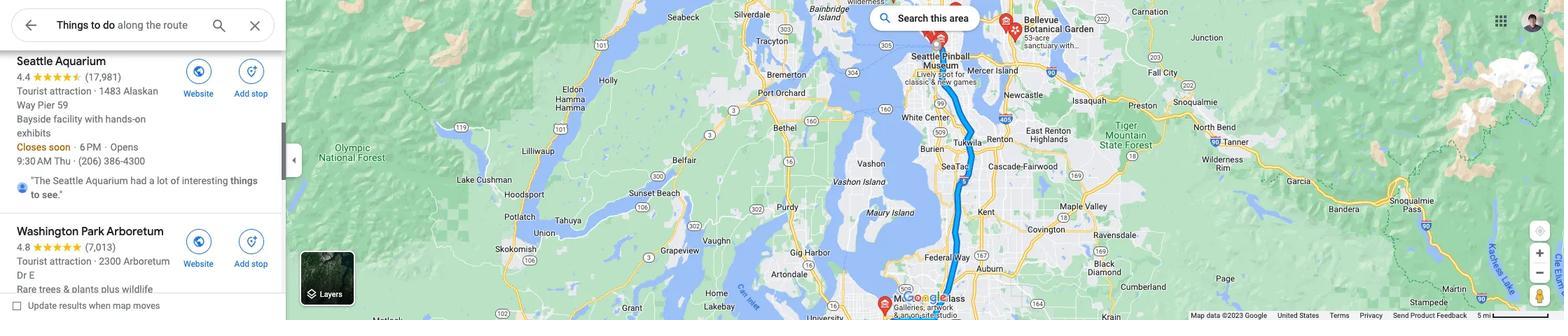 Task type: describe. For each thing, give the bounding box(es) containing it.
data
[[1207, 312, 1221, 320]]

add stop button for website icon
[[225, 55, 278, 100]]

united
[[1278, 312, 1298, 320]]

search this area button
[[870, 6, 980, 31]]

none field inside the things to do field
[[57, 17, 200, 34]]

google maps element
[[0, 0, 1565, 320]]

show street view coverage image
[[1531, 285, 1551, 306]]

5 mi
[[1478, 312, 1492, 320]]

©2023
[[1223, 312, 1244, 320]]

add stop image
[[245, 65, 258, 78]]

add for add stop icon
[[234, 89, 249, 99]]

google account: nolan park  
(nolan.park@adept.ai) image
[[1522, 10, 1545, 32]]

terms
[[1330, 312, 1350, 320]]

update results when map moves
[[28, 301, 160, 311]]

add stop image
[[245, 235, 258, 248]]

feedback
[[1437, 312, 1468, 320]]

website image
[[192, 235, 205, 248]]

search this area
[[898, 13, 969, 24]]

product
[[1411, 312, 1436, 320]]

google
[[1246, 312, 1268, 320]]

5
[[1478, 312, 1482, 320]]

results for things to do feed
[[0, 43, 286, 320]]

when
[[89, 301, 111, 311]]

 search field
[[11, 8, 275, 45]]

website link for add stop button corresponding to website image
[[172, 225, 225, 270]]

area
[[950, 13, 969, 24]]

website link for add stop button related to website icon
[[172, 55, 225, 100]]

this
[[931, 13, 948, 24]]

united states
[[1278, 312, 1320, 320]]

add for add stop image
[[234, 259, 249, 269]]

stop for add stop image
[[251, 259, 268, 269]]

zoom out image
[[1535, 268, 1546, 278]]



Task type: locate. For each thing, give the bounding box(es) containing it.
2 stop from the top
[[251, 259, 268, 269]]

0 vertical spatial stop
[[251, 89, 268, 99]]

privacy
[[1361, 312, 1383, 320]]

add
[[234, 89, 249, 99], [234, 259, 249, 269]]

1 stop from the top
[[251, 89, 268, 99]]

add stop button
[[225, 55, 278, 100], [225, 225, 278, 270]]

stop down add stop icon
[[251, 89, 268, 99]]

results
[[59, 301, 87, 311]]

2 add from the top
[[234, 259, 249, 269]]

map data ©2023 google
[[1191, 312, 1268, 320]]

search
[[898, 13, 929, 24]]

website link
[[172, 55, 225, 100], [172, 225, 225, 270]]

stop down add stop image
[[251, 259, 268, 269]]


[[22, 15, 39, 35]]

website image
[[192, 65, 205, 78]]

footer inside google maps element
[[1191, 311, 1478, 320]]

send product feedback
[[1394, 312, 1468, 320]]

add stop down add stop icon
[[234, 89, 268, 99]]

1 add stop from the top
[[234, 89, 268, 99]]

1 website link from the top
[[172, 55, 225, 100]]

stop
[[251, 89, 268, 99], [251, 259, 268, 269]]

privacy button
[[1361, 311, 1383, 320]]

add stop for add stop icon
[[234, 89, 268, 99]]

0 vertical spatial website
[[184, 89, 214, 99]]

add down add stop image
[[234, 259, 249, 269]]

1 vertical spatial stop
[[251, 259, 268, 269]]

website for website image
[[184, 259, 214, 269]]

Update results when map moves checkbox
[[13, 297, 160, 315]]

cannot access your location image
[[1535, 225, 1547, 238]]

5 mi button
[[1478, 312, 1550, 320]]

add down add stop icon
[[234, 89, 249, 99]]

add stop
[[234, 89, 268, 99], [234, 259, 268, 269]]

add stop button right website image
[[225, 225, 278, 270]]

moves
[[133, 301, 160, 311]]

website
[[184, 89, 214, 99], [184, 259, 214, 269]]

 button
[[11, 8, 50, 45]]

1 vertical spatial add stop
[[234, 259, 268, 269]]

zoom in image
[[1535, 248, 1546, 259]]

footer containing map data ©2023 google
[[1191, 311, 1478, 320]]

1 vertical spatial website
[[184, 259, 214, 269]]

1 vertical spatial add
[[234, 259, 249, 269]]

add stop button for website image
[[225, 225, 278, 270]]

2 add stop button from the top
[[225, 225, 278, 270]]

1 website from the top
[[184, 89, 214, 99]]

add stop button right website icon
[[225, 55, 278, 100]]

2 website link from the top
[[172, 225, 225, 270]]

send product feedback button
[[1394, 311, 1468, 320]]

website down website image
[[184, 259, 214, 269]]

website link left add stop icon
[[172, 55, 225, 100]]

layers
[[320, 290, 343, 299]]

1 vertical spatial website link
[[172, 225, 225, 270]]

1 add from the top
[[234, 89, 249, 99]]

collapse side panel image
[[287, 152, 302, 168]]

2 add stop from the top
[[234, 259, 268, 269]]

add stop down add stop image
[[234, 259, 268, 269]]

update
[[28, 301, 57, 311]]

terms button
[[1330, 311, 1350, 320]]

map
[[1191, 312, 1205, 320]]

2 website from the top
[[184, 259, 214, 269]]

website down website icon
[[184, 89, 214, 99]]

0 vertical spatial website link
[[172, 55, 225, 100]]

0 vertical spatial add stop
[[234, 89, 268, 99]]

add stop for add stop image
[[234, 259, 268, 269]]

united states button
[[1278, 311, 1320, 320]]

map
[[113, 301, 131, 311]]

website link left add stop image
[[172, 225, 225, 270]]

0 vertical spatial add stop button
[[225, 55, 278, 100]]

1 add stop button from the top
[[225, 55, 278, 100]]

website for website icon
[[184, 89, 214, 99]]

send
[[1394, 312, 1410, 320]]

None field
[[57, 17, 200, 34]]

stop for add stop icon
[[251, 89, 268, 99]]

Things to do field
[[11, 8, 275, 43]]

0 vertical spatial add
[[234, 89, 249, 99]]

states
[[1300, 312, 1320, 320]]

mi
[[1484, 312, 1492, 320]]

1 vertical spatial add stop button
[[225, 225, 278, 270]]

footer
[[1191, 311, 1478, 320]]



Task type: vqa. For each thing, say whether or not it's contained in the screenshot.
second 'Metropolitan' from the top
no



